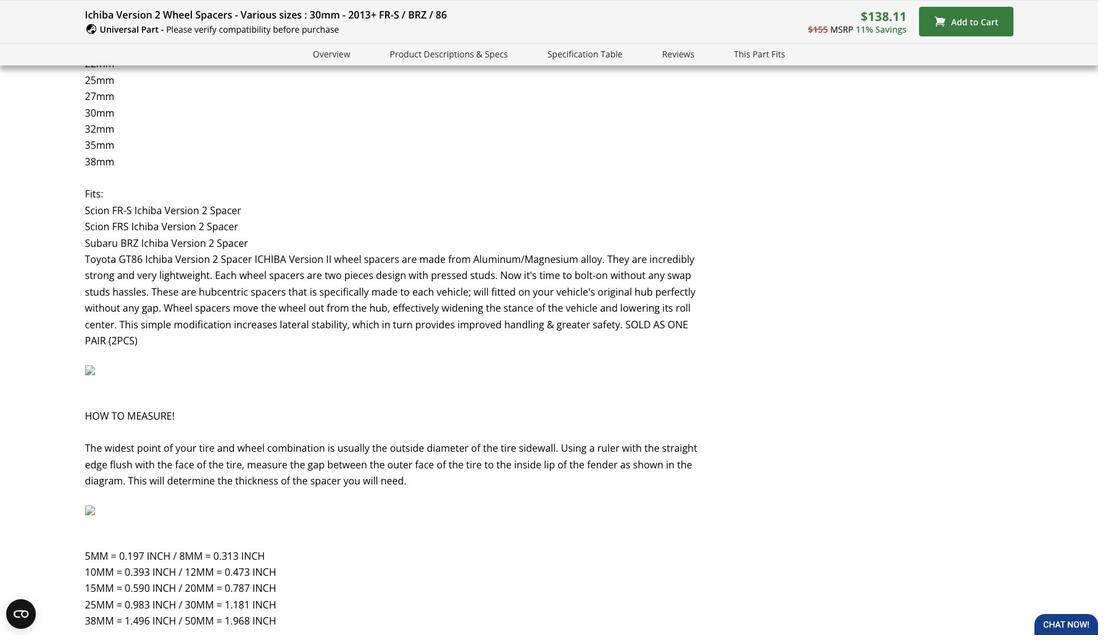 Task type: locate. For each thing, give the bounding box(es) containing it.
fr- up "frs"
[[112, 204, 126, 217]]

0 horizontal spatial without
[[85, 301, 120, 315]]

wheel down these
[[164, 301, 193, 315]]

fr-
[[379, 8, 394, 22], [112, 204, 126, 217]]

scion up subaru
[[85, 220, 110, 233]]

spacers up modification
[[195, 301, 230, 315]]

0 vertical spatial is
[[310, 285, 317, 299]]

tire down diameter
[[466, 458, 482, 471]]

tire up inside
[[501, 442, 516, 455]]

1 horizontal spatial in
[[666, 458, 675, 471]]

15mm
[[85, 582, 114, 595]]

with inside fits: scion fr-s ichiba version 2 spacer scion frs ichiba version 2 spacer subaru brz ichiba version 2 spacer toyota gt86 ichiba version 2 spacer ichiba version ii wheel spacers are made from aluminum/magnesium alloy. they are incredibly strong and very lightweight. each wheel spacers are two pieces design with pressed studs. now it's time to bolt-on without any swap studs hassles. these are hubcentric spacers that is specifically made to each vehicle; will fitted on your vehicle's original hub perfectly without any gap. wheel spacers move the wheel out from the hub, effectively widening the stance of the vehicle and lowering its roll center. this simple modification increases lateral stability, which in turn provides improved handling & greater safety. sold as one pair (2pcs)
[[409, 269, 428, 282]]

0 horizontal spatial fr-
[[112, 204, 126, 217]]

are right they in the top of the page
[[632, 252, 647, 266]]

1 vertical spatial with
[[622, 442, 642, 455]]

1 vertical spatial part
[[753, 48, 769, 60]]

the down point
[[157, 458, 173, 471]]

and up tire,
[[217, 442, 235, 455]]

0 vertical spatial without
[[610, 269, 646, 282]]

in down straight
[[666, 458, 675, 471]]

one
[[668, 318, 688, 331]]

fitted
[[491, 285, 516, 299]]

0 horizontal spatial in
[[382, 318, 390, 331]]

as
[[653, 318, 665, 331]]

diameter
[[427, 442, 469, 455]]

0 horizontal spatial s
[[126, 204, 132, 217]]

= right 5mm
[[111, 549, 116, 563]]

1 horizontal spatial any
[[648, 269, 665, 282]]

0 horizontal spatial part
[[141, 23, 159, 35]]

1 horizontal spatial made
[[419, 252, 446, 266]]

30mm up purchase on the top of page
[[310, 8, 340, 22]]

these
[[151, 285, 179, 299]]

gap.
[[142, 301, 161, 315]]

0 horizontal spatial is
[[310, 285, 317, 299]]

wheel
[[334, 252, 361, 266], [239, 269, 267, 282], [279, 301, 306, 315], [237, 442, 265, 455]]

flush
[[110, 458, 133, 471]]

1 horizontal spatial -
[[235, 8, 238, 22]]

as
[[620, 458, 630, 471]]

50mm
[[185, 614, 214, 628]]

part left the fits
[[753, 48, 769, 60]]

86
[[436, 8, 447, 22]]

to left each
[[400, 285, 410, 299]]

face up determine
[[175, 458, 194, 471]]

0 vertical spatial scion
[[85, 204, 110, 217]]

of down diameter
[[437, 458, 446, 471]]

0 vertical spatial this
[[734, 48, 750, 60]]

your inside fits: scion fr-s ichiba version 2 spacer scion frs ichiba version 2 spacer subaru brz ichiba version 2 spacer toyota gt86 ichiba version 2 spacer ichiba version ii wheel spacers are made from aluminum/magnesium alloy. they are incredibly strong and very lightweight. each wheel spacers are two pieces design with pressed studs. now it's time to bolt-on without any swap studs hassles. these are hubcentric spacers that is specifically made to each vehicle; will fitted on your vehicle's original hub perfectly without any gap. wheel spacers move the wheel out from the hub, effectively widening the stance of the vehicle and lowering its roll center. this simple modification increases lateral stability, which in turn provides improved handling & greater safety. sold as one pair (2pcs)
[[533, 285, 554, 299]]

1 horizontal spatial part
[[753, 48, 769, 60]]

face down outside
[[415, 458, 434, 471]]

gap
[[308, 458, 325, 471]]

0 vertical spatial s
[[394, 8, 399, 22]]

inch right 1.496
[[152, 614, 176, 628]]

are
[[402, 252, 417, 266], [632, 252, 647, 266], [307, 269, 322, 282], [181, 285, 196, 299]]

wheel up tire,
[[237, 442, 265, 455]]

0.197
[[119, 549, 144, 563]]

will right the you
[[363, 474, 378, 488]]

inch
[[147, 549, 171, 563], [241, 549, 265, 563], [152, 565, 176, 579], [252, 565, 276, 579], [152, 582, 176, 595], [252, 582, 276, 595], [152, 598, 176, 612], [252, 598, 276, 612], [152, 614, 176, 628], [252, 614, 276, 628]]

inch right 0.590
[[152, 582, 176, 595]]

5mm = 0.197 inch / 8mm = 0.313 inch 10mm = 0.393 inch / 12mm = 0.473 inch 15mm = 0.590 inch / 20mm = 0.787 inch 25mm = 0.983 inch / 30mm = 1.181 inch 38mm = 1.496 inch / 50mm = 1.968 inch
[[85, 549, 276, 628]]

0 vertical spatial your
[[533, 285, 554, 299]]

will down point
[[149, 474, 164, 488]]

32mm
[[85, 122, 114, 136]]

this down flush
[[128, 474, 147, 488]]

1 vertical spatial any
[[123, 301, 139, 315]]

and up safety.
[[600, 301, 618, 315]]

and up hassles.
[[117, 269, 135, 282]]

each
[[412, 285, 434, 299]]

15mm
[[85, 8, 114, 22]]

without down they in the top of the page
[[610, 269, 646, 282]]

inch up 0.393
[[147, 549, 171, 563]]

= left 0.787
[[217, 582, 222, 595]]

your down time
[[533, 285, 554, 299]]

reviews
[[662, 48, 694, 60]]

spacers up move
[[251, 285, 286, 299]]

0 vertical spatial in
[[382, 318, 390, 331]]

1 horizontal spatial brz
[[408, 8, 427, 22]]

s inside fits: scion fr-s ichiba version 2 spacer scion frs ichiba version 2 spacer subaru brz ichiba version 2 spacer toyota gt86 ichiba version 2 spacer ichiba version ii wheel spacers are made from aluminum/magnesium alloy. they are incredibly strong and very lightweight. each wheel spacers are two pieces design with pressed studs. now it's time to bolt-on without any swap studs hassles. these are hubcentric spacers that is specifically made to each vehicle; will fitted on your vehicle's original hub perfectly without any gap. wheel spacers move the wheel out from the hub, effectively widening the stance of the vehicle and lowering its roll center. this simple modification increases lateral stability, which in turn provides improved handling & greater safety. sold as one pair (2pcs)
[[126, 204, 132, 217]]

= left "1.181"
[[217, 598, 222, 612]]

spacers up "that"
[[269, 269, 304, 282]]

fr- right 2013+
[[379, 8, 394, 22]]

/
[[402, 8, 406, 22], [429, 8, 433, 22], [173, 549, 177, 563], [179, 565, 182, 579], [179, 582, 182, 595], [179, 598, 182, 612], [179, 614, 182, 628]]

aluminum/magnesium
[[473, 252, 578, 266]]

that
[[288, 285, 307, 299]]

part left 'please' at the top
[[141, 23, 159, 35]]

open widget image
[[6, 599, 36, 629]]

0 horizontal spatial 30mm
[[85, 106, 114, 119]]

your up determine
[[175, 442, 196, 455]]

1 vertical spatial made
[[371, 285, 398, 299]]

1 vertical spatial brz
[[121, 236, 139, 250]]

0 vertical spatial from
[[448, 252, 471, 266]]

1 vertical spatial s
[[126, 204, 132, 217]]

on
[[596, 269, 608, 282], [518, 285, 530, 299]]

1 vertical spatial and
[[600, 301, 618, 315]]

measure
[[247, 458, 288, 471]]

of right lip
[[558, 458, 567, 471]]

the right usually
[[372, 442, 387, 455]]

pair
[[85, 334, 106, 347]]

the right diameter
[[483, 442, 498, 455]]

15mm 17mm 20mm 22mm 25mm 27mm 30mm 32mm 35mm 38mm
[[85, 8, 114, 168]]

to inside the widest point of your tire and wheel combination is usually the outside diameter of the tire sidewall. using a ruler with the straight edge flush with the face of the tire, measure the gap between the outer face of the tire to the inside lip of the fender as shown in the diagram. this will determine the thickness of the spacer you will need.
[[484, 458, 494, 471]]

now
[[500, 269, 521, 282]]

brz for /
[[408, 8, 427, 22]]

s up "frs"
[[126, 204, 132, 217]]

roll
[[676, 301, 691, 315]]

this left the fits
[[734, 48, 750, 60]]

1 horizontal spatial &
[[547, 318, 554, 331]]

1 vertical spatial your
[[175, 442, 196, 455]]

tire up determine
[[199, 442, 215, 455]]

version
[[116, 8, 152, 22], [165, 204, 199, 217], [161, 220, 196, 233], [171, 236, 206, 250], [175, 252, 210, 266], [289, 252, 323, 266]]

with up as
[[622, 442, 642, 455]]

of inside fits: scion fr-s ichiba version 2 spacer scion frs ichiba version 2 spacer subaru brz ichiba version 2 spacer toyota gt86 ichiba version 2 spacer ichiba version ii wheel spacers are made from aluminum/magnesium alloy. they are incredibly strong and very lightweight. each wheel spacers are two pieces design with pressed studs. now it's time to bolt-on without any swap studs hassles. these are hubcentric spacers that is specifically made to each vehicle; will fitted on your vehicle's original hub perfectly without any gap. wheel spacers move the wheel out from the hub, effectively widening the stance of the vehicle and lowering its roll center. this simple modification increases lateral stability, which in turn provides improved handling & greater safety. sold as one pair (2pcs)
[[536, 301, 545, 315]]

spacer
[[210, 204, 241, 217], [207, 220, 238, 233], [217, 236, 248, 250], [221, 252, 252, 266]]

usually
[[337, 442, 370, 455]]

from down specifically
[[327, 301, 349, 315]]

inch right "1.181"
[[252, 598, 276, 612]]

0 horizontal spatial tire
[[199, 442, 215, 455]]

made up pressed
[[419, 252, 446, 266]]

fits:
[[85, 187, 103, 201]]

0 vertical spatial 30mm
[[310, 8, 340, 22]]

improved
[[457, 318, 502, 331]]

wheel inside fits: scion fr-s ichiba version 2 spacer scion frs ichiba version 2 spacer subaru brz ichiba version 2 spacer toyota gt86 ichiba version 2 spacer ichiba version ii wheel spacers are made from aluminum/magnesium alloy. they are incredibly strong and very lightweight. each wheel spacers are two pieces design with pressed studs. now it's time to bolt-on without any swap studs hassles. these are hubcentric spacers that is specifically made to each vehicle; will fitted on your vehicle's original hub perfectly without any gap. wheel spacers move the wheel out from the hub, effectively widening the stance of the vehicle and lowering its roll center. this simple modification increases lateral stability, which in turn provides improved handling & greater safety. sold as one pair (2pcs)
[[164, 301, 193, 315]]

1 horizontal spatial without
[[610, 269, 646, 282]]

this inside this part fits link
[[734, 48, 750, 60]]

1 horizontal spatial from
[[448, 252, 471, 266]]

1 vertical spatial from
[[327, 301, 349, 315]]

tire
[[199, 442, 215, 455], [501, 442, 516, 455], [466, 458, 482, 471]]

0 horizontal spatial face
[[175, 458, 194, 471]]

0 horizontal spatial on
[[518, 285, 530, 299]]

- up compatibility
[[235, 8, 238, 22]]

& inside fits: scion fr-s ichiba version 2 spacer scion frs ichiba version 2 spacer subaru brz ichiba version 2 spacer toyota gt86 ichiba version 2 spacer ichiba version ii wheel spacers are made from aluminum/magnesium alloy. they are incredibly strong and very lightweight. each wheel spacers are two pieces design with pressed studs. now it's time to bolt-on without any swap studs hassles. these are hubcentric spacers that is specifically made to each vehicle; will fitted on your vehicle's original hub perfectly without any gap. wheel spacers move the wheel out from the hub, effectively widening the stance of the vehicle and lowering its roll center. this simple modification increases lateral stability, which in turn provides improved handling & greater safety. sold as one pair (2pcs)
[[547, 318, 554, 331]]

1 horizontal spatial your
[[533, 285, 554, 299]]

with up each
[[409, 269, 428, 282]]

& left specs
[[476, 48, 483, 60]]

20mm
[[185, 582, 214, 595]]

brz left 86
[[408, 8, 427, 22]]

0 horizontal spatial brz
[[121, 236, 139, 250]]

1.968
[[225, 614, 250, 628]]

0 horizontal spatial will
[[149, 474, 164, 488]]

shown
[[633, 458, 663, 471]]

0 vertical spatial on
[[596, 269, 608, 282]]

s right 2013+
[[394, 8, 399, 22]]

widening
[[442, 301, 483, 315]]

1 vertical spatial in
[[666, 458, 675, 471]]

purchase
[[302, 23, 339, 35]]

2 horizontal spatial with
[[622, 442, 642, 455]]

0 horizontal spatial with
[[135, 458, 155, 471]]

this
[[734, 48, 750, 60], [119, 318, 138, 331], [128, 474, 147, 488]]

1 horizontal spatial with
[[409, 269, 428, 282]]

with
[[409, 269, 428, 282], [622, 442, 642, 455], [135, 458, 155, 471]]

product
[[390, 48, 422, 60]]

how
[[85, 409, 109, 423]]

0.473
[[225, 565, 250, 579]]

design
[[376, 269, 406, 282]]

the down combination
[[290, 458, 305, 471]]

to left inside
[[484, 458, 494, 471]]

brz inside fits: scion fr-s ichiba version 2 spacer scion frs ichiba version 2 spacer subaru brz ichiba version 2 spacer toyota gt86 ichiba version 2 spacer ichiba version ii wheel spacers are made from aluminum/magnesium alloy. they are incredibly strong and very lightweight. each wheel spacers are two pieces design with pressed studs. now it's time to bolt-on without any swap studs hassles. these are hubcentric spacers that is specifically made to each vehicle; will fitted on your vehicle's original hub perfectly without any gap. wheel spacers move the wheel out from the hub, effectively widening the stance of the vehicle and lowering its roll center. this simple modification increases lateral stability, which in turn provides improved handling & greater safety. sold as one pair (2pcs)
[[121, 236, 139, 250]]

0 horizontal spatial your
[[175, 442, 196, 455]]

1 vertical spatial this
[[119, 318, 138, 331]]

brz for subaru
[[121, 236, 139, 250]]

provides
[[415, 318, 455, 331]]

1 horizontal spatial face
[[415, 458, 434, 471]]

gt86
[[119, 252, 143, 266]]

on down alloy.
[[596, 269, 608, 282]]

wheel up lateral
[[279, 301, 306, 315]]

0 vertical spatial brz
[[408, 8, 427, 22]]

2 vertical spatial and
[[217, 442, 235, 455]]

1 vertical spatial is
[[328, 442, 335, 455]]

= left 1.496
[[116, 614, 122, 628]]

1 vertical spatial fr-
[[112, 204, 126, 217]]

the up the increases
[[261, 301, 276, 315]]

time
[[539, 269, 560, 282]]

0 horizontal spatial from
[[327, 301, 349, 315]]

will down 'studs.'
[[474, 285, 489, 299]]

1 horizontal spatial 30mm
[[310, 8, 340, 22]]

wheel inside the widest point of your tire and wheel combination is usually the outside diameter of the tire sidewall. using a ruler with the straight edge flush with the face of the tire, measure the gap between the outer face of the tire to the inside lip of the fender as shown in the diagram. this will determine the thickness of the spacer you will need.
[[237, 442, 265, 455]]

0 vertical spatial with
[[409, 269, 428, 282]]

this up (2pcs)
[[119, 318, 138, 331]]

any down hassles.
[[123, 301, 139, 315]]

savings
[[875, 24, 907, 35]]

is
[[310, 285, 317, 299], [328, 442, 335, 455]]

of right point
[[164, 442, 173, 455]]

lateral
[[280, 318, 309, 331]]

using
[[561, 442, 587, 455]]

the up shown
[[644, 442, 659, 455]]

is left usually
[[328, 442, 335, 455]]

to right "add"
[[970, 16, 979, 28]]

is inside fits: scion fr-s ichiba version 2 spacer scion frs ichiba version 2 spacer subaru brz ichiba version 2 spacer toyota gt86 ichiba version 2 spacer ichiba version ii wheel spacers are made from aluminum/magnesium alloy. they are incredibly strong and very lightweight. each wheel spacers are two pieces design with pressed studs. now it's time to bolt-on without any swap studs hassles. these are hubcentric spacers that is specifically made to each vehicle; will fitted on your vehicle's original hub perfectly without any gap. wheel spacers move the wheel out from the hub, effectively widening the stance of the vehicle and lowering its roll center. this simple modification increases lateral stability, which in turn provides improved handling & greater safety. sold as one pair (2pcs)
[[310, 285, 317, 299]]

- left 2013+
[[342, 8, 346, 22]]

your inside the widest point of your tire and wheel combination is usually the outside diameter of the tire sidewall. using a ruler with the straight edge flush with the face of the tire, measure the gap between the outer face of the tire to the inside lip of the fender as shown in the diagram. this will determine the thickness of the spacer you will need.
[[175, 442, 196, 455]]

1 vertical spatial scion
[[85, 220, 110, 233]]

2 horizontal spatial will
[[474, 285, 489, 299]]

without up center.
[[85, 301, 120, 315]]

effectively
[[393, 301, 439, 315]]

from up pressed
[[448, 252, 471, 266]]

handling
[[504, 318, 544, 331]]

= left 1.968
[[217, 614, 222, 628]]

part
[[141, 23, 159, 35], [753, 48, 769, 60]]

how to measure!
[[85, 409, 175, 423]]

very
[[137, 269, 157, 282]]

2 vertical spatial this
[[128, 474, 147, 488]]

1 face from the left
[[175, 458, 194, 471]]

1 horizontal spatial and
[[217, 442, 235, 455]]

scion down fits:
[[85, 204, 110, 217]]

inch right 0.393
[[152, 565, 176, 579]]

1 vertical spatial wheel
[[164, 301, 193, 315]]

in left 'turn'
[[382, 318, 390, 331]]

1 vertical spatial 30mm
[[85, 106, 114, 119]]

- left 'please' at the top
[[161, 23, 164, 35]]

the down fitted
[[486, 301, 501, 315]]

2 horizontal spatial and
[[600, 301, 618, 315]]

with down point
[[135, 458, 155, 471]]

& left greater
[[547, 318, 554, 331]]

the up which
[[352, 301, 367, 315]]

0 vertical spatial &
[[476, 48, 483, 60]]

1 horizontal spatial is
[[328, 442, 335, 455]]

and inside the widest point of your tire and wheel combination is usually the outside diameter of the tire sidewall. using a ruler with the straight edge flush with the face of the tire, measure the gap between the outer face of the tire to the inside lip of the fender as shown in the diagram. this will determine the thickness of the spacer you will need.
[[217, 442, 235, 455]]

0 horizontal spatial &
[[476, 48, 483, 60]]

1 horizontal spatial on
[[596, 269, 608, 282]]

and
[[117, 269, 135, 282], [600, 301, 618, 315], [217, 442, 235, 455]]

1 horizontal spatial fr-
[[379, 8, 394, 22]]

0 vertical spatial part
[[141, 23, 159, 35]]

30mm
[[310, 8, 340, 22], [85, 106, 114, 119]]

inch right 0.473
[[252, 565, 276, 579]]

-
[[235, 8, 238, 22], [342, 8, 346, 22], [161, 23, 164, 35]]

perfectly
[[655, 285, 695, 299]]

0 vertical spatial any
[[648, 269, 665, 282]]

msrp
[[830, 24, 853, 35]]

part for universal
[[141, 23, 159, 35]]

the
[[85, 442, 102, 455]]

the left tire,
[[209, 458, 224, 471]]

inch right 0.787
[[252, 582, 276, 595]]

this part fits
[[734, 48, 785, 60]]

= left 0.590
[[116, 582, 122, 595]]

subaru
[[85, 236, 118, 250]]

verify
[[194, 23, 217, 35]]

specification
[[547, 48, 598, 60]]

2 vertical spatial with
[[135, 458, 155, 471]]

2013+
[[348, 8, 376, 22]]

2 scion from the top
[[85, 220, 110, 233]]

made up "hub,"
[[371, 285, 398, 299]]

38mm
[[85, 155, 114, 168]]

1 vertical spatial &
[[547, 318, 554, 331]]

spacers
[[195, 8, 232, 22]]

will inside fits: scion fr-s ichiba version 2 spacer scion frs ichiba version 2 spacer subaru brz ichiba version 2 spacer toyota gt86 ichiba version 2 spacer ichiba version ii wheel spacers are made from aluminum/magnesium alloy. they are incredibly strong and very lightweight. each wheel spacers are two pieces design with pressed studs. now it's time to bolt-on without any swap studs hassles. these are hubcentric spacers that is specifically made to each vehicle; will fitted on your vehicle's original hub perfectly without any gap. wheel spacers move the wheel out from the hub, effectively widening the stance of the vehicle and lowering its roll center. this simple modification increases lateral stability, which in turn provides improved handling & greater safety. sold as one pair (2pcs)
[[474, 285, 489, 299]]

0 horizontal spatial and
[[117, 269, 135, 282]]

1 vertical spatial on
[[518, 285, 530, 299]]

any up hub
[[648, 269, 665, 282]]

increases
[[234, 318, 277, 331]]

wheel up 'please' at the top
[[163, 8, 193, 22]]

is right "that"
[[310, 285, 317, 299]]



Task type: vqa. For each thing, say whether or not it's contained in the screenshot.
30mm to the left
yes



Task type: describe. For each thing, give the bounding box(es) containing it.
wheel right ii
[[334, 252, 361, 266]]

$155
[[808, 24, 828, 35]]

to
[[112, 409, 125, 423]]

safety.
[[593, 318, 623, 331]]

are down lightweight. at the top of the page
[[181, 285, 196, 299]]

1 scion from the top
[[85, 204, 110, 217]]

5mm
[[85, 549, 108, 563]]

0 vertical spatial and
[[117, 269, 135, 282]]

20mm
[[85, 41, 114, 54]]

2 horizontal spatial tire
[[501, 442, 516, 455]]

ii
[[326, 252, 332, 266]]

two
[[325, 269, 342, 282]]

inch right 1.968
[[252, 614, 276, 628]]

hubcentric
[[199, 285, 248, 299]]

1 vertical spatial without
[[85, 301, 120, 315]]

the down diameter
[[449, 458, 464, 471]]

0.590
[[125, 582, 150, 595]]

specification table link
[[547, 47, 623, 61]]

0 vertical spatial fr-
[[379, 8, 394, 22]]

vehicle's
[[556, 285, 595, 299]]

universal part - please verify compatibility before purchase
[[100, 23, 339, 35]]

tire,
[[226, 458, 244, 471]]

turn
[[393, 318, 413, 331]]

the down tire,
[[218, 474, 233, 488]]

before
[[273, 23, 300, 35]]

studs.
[[470, 269, 498, 282]]

the down straight
[[677, 458, 692, 471]]

out
[[309, 301, 324, 315]]

bolt-
[[575, 269, 596, 282]]

ichiba version 2 wheel spacers - various sizes : 30mm - 2013+ fr-s / brz / 86
[[85, 8, 447, 22]]

part for this
[[753, 48, 769, 60]]

overview
[[313, 48, 350, 60]]

combination
[[267, 442, 325, 455]]

inch up 0.473
[[241, 549, 265, 563]]

specs
[[485, 48, 508, 60]]

0 horizontal spatial -
[[161, 23, 164, 35]]

compatibility
[[219, 23, 271, 35]]

the left inside
[[496, 458, 512, 471]]

the down using
[[569, 458, 585, 471]]

of right diameter
[[471, 442, 480, 455]]

straight
[[662, 442, 697, 455]]

hassles.
[[112, 285, 149, 299]]

they
[[607, 252, 629, 266]]

inch right 0.983
[[152, 598, 176, 612]]

add to cart button
[[919, 7, 1013, 37]]

sidewall.
[[519, 442, 558, 455]]

simple
[[141, 318, 171, 331]]

= down "0.313"
[[217, 565, 222, 579]]

1 horizontal spatial s
[[394, 8, 399, 22]]

studs
[[85, 285, 110, 299]]

table
[[601, 48, 623, 60]]

add
[[951, 16, 968, 28]]

27mm
[[85, 90, 114, 103]]

(2pcs)
[[108, 334, 138, 347]]

specification table
[[547, 48, 623, 60]]

1 horizontal spatial will
[[363, 474, 378, 488]]

is inside the widest point of your tire and wheel combination is usually the outside diameter of the tire sidewall. using a ruler with the straight edge flush with the face of the tire, measure the gap between the outer face of the tire to the inside lip of the fender as shown in the diagram. this will determine the thickness of the spacer you will need.
[[328, 442, 335, 455]]

various
[[241, 8, 277, 22]]

1 horizontal spatial tire
[[466, 458, 482, 471]]

specifically
[[319, 285, 369, 299]]

it's
[[524, 269, 537, 282]]

sold
[[625, 318, 651, 331]]

this inside fits: scion fr-s ichiba version 2 spacer scion frs ichiba version 2 spacer subaru brz ichiba version 2 spacer toyota gt86 ichiba version 2 spacer ichiba version ii wheel spacers are made from aluminum/magnesium alloy. they are incredibly strong and very lightweight. each wheel spacers are two pieces design with pressed studs. now it's time to bolt-on without any swap studs hassles. these are hubcentric spacers that is specifically made to each vehicle; will fitted on your vehicle's original hub perfectly without any gap. wheel spacers move the wheel out from the hub, effectively widening the stance of the vehicle and lowering its roll center. this simple modification increases lateral stability, which in turn provides improved handling & greater safety. sold as one pair (2pcs)
[[119, 318, 138, 331]]

swap
[[667, 269, 691, 282]]

lightweight.
[[159, 269, 212, 282]]

fr- inside fits: scion fr-s ichiba version 2 spacer scion frs ichiba version 2 spacer subaru brz ichiba version 2 spacer toyota gt86 ichiba version 2 spacer ichiba version ii wheel spacers are made from aluminum/magnesium alloy. they are incredibly strong and very lightweight. each wheel spacers are two pieces design with pressed studs. now it's time to bolt-on without any swap studs hassles. these are hubcentric spacers that is specifically made to each vehicle; will fitted on your vehicle's original hub perfectly without any gap. wheel spacers move the wheel out from the hub, effectively widening the stance of the vehicle and lowering its roll center. this simple modification increases lateral stability, which in turn provides improved handling & greater safety. sold as one pair (2pcs)
[[112, 204, 126, 217]]

0.787
[[225, 582, 250, 595]]

38mm
[[85, 614, 114, 628]]

product descriptions & specs link
[[390, 47, 508, 61]]

= left 0.983
[[116, 598, 122, 612]]

are left two
[[307, 269, 322, 282]]

the up greater
[[548, 301, 563, 315]]

descriptions
[[424, 48, 474, 60]]

frs
[[112, 220, 129, 233]]

wheel down ichiba
[[239, 269, 267, 282]]

= right 8mm in the bottom of the page
[[205, 549, 211, 563]]

0.983
[[125, 598, 150, 612]]

stability,
[[311, 318, 350, 331]]

which
[[352, 318, 379, 331]]

ruler
[[597, 442, 620, 455]]

diagram.
[[85, 474, 126, 488]]

22mm
[[85, 57, 114, 71]]

30mm
[[185, 598, 214, 612]]

its
[[662, 301, 673, 315]]

are up design
[[402, 252, 417, 266]]

outer
[[387, 458, 412, 471]]

overview link
[[313, 47, 350, 61]]

in inside fits: scion fr-s ichiba version 2 spacer scion frs ichiba version 2 spacer subaru brz ichiba version 2 spacer toyota gt86 ichiba version 2 spacer ichiba version ii wheel spacers are made from aluminum/magnesium alloy. they are incredibly strong and very lightweight. each wheel spacers are two pieces design with pressed studs. now it's time to bolt-on without any swap studs hassles. these are hubcentric spacers that is specifically made to each vehicle; will fitted on your vehicle's original hub perfectly without any gap. wheel spacers move the wheel out from the hub, effectively widening the stance of the vehicle and lowering its roll center. this simple modification increases lateral stability, which in turn provides improved handling & greater safety. sold as one pair (2pcs)
[[382, 318, 390, 331]]

vehicle;
[[437, 285, 471, 299]]

= left 0.393
[[116, 565, 122, 579]]

0 horizontal spatial made
[[371, 285, 398, 299]]

a
[[589, 442, 595, 455]]

pieces
[[344, 269, 373, 282]]

greater
[[557, 318, 590, 331]]

25mm
[[85, 598, 114, 612]]

to inside add to cart button
[[970, 16, 979, 28]]

11%
[[856, 24, 873, 35]]

to right time
[[563, 269, 572, 282]]

move
[[233, 301, 258, 315]]

35mm
[[85, 138, 114, 152]]

product descriptions & specs
[[390, 48, 508, 60]]

the left spacer
[[293, 474, 308, 488]]

2 horizontal spatial -
[[342, 8, 346, 22]]

lowering
[[620, 301, 660, 315]]

0 vertical spatial made
[[419, 252, 446, 266]]

0 vertical spatial wheel
[[163, 8, 193, 22]]

spacers up design
[[364, 252, 399, 266]]

2 face from the left
[[415, 458, 434, 471]]

0 horizontal spatial any
[[123, 301, 139, 315]]

of down measure
[[281, 474, 290, 488]]

$138.11
[[861, 8, 907, 25]]

fits
[[771, 48, 785, 60]]

fits: scion fr-s ichiba version 2 spacer scion frs ichiba version 2 spacer subaru brz ichiba version 2 spacer toyota gt86 ichiba version 2 spacer ichiba version ii wheel spacers are made from aluminum/magnesium alloy. they are incredibly strong and very lightweight. each wheel spacers are two pieces design with pressed studs. now it's time to bolt-on without any swap studs hassles. these are hubcentric spacers that is specifically made to each vehicle; will fitted on your vehicle's original hub perfectly without any gap. wheel spacers move the wheel out from the hub, effectively widening the stance of the vehicle and lowering its roll center. this simple modification increases lateral stability, which in turn provides improved handling & greater safety. sold as one pair (2pcs)
[[85, 187, 695, 347]]

of up determine
[[197, 458, 206, 471]]

the left outer
[[370, 458, 385, 471]]

determine
[[167, 474, 215, 488]]

in inside the widest point of your tire and wheel combination is usually the outside diameter of the tire sidewall. using a ruler with the straight edge flush with the face of the tire, measure the gap between the outer face of the tire to the inside lip of the fender as shown in the diagram. this will determine the thickness of the spacer you will need.
[[666, 458, 675, 471]]

the widest point of your tire and wheel combination is usually the outside diameter of the tire sidewall. using a ruler with the straight edge flush with the face of the tire, measure the gap between the outer face of the tire to the inside lip of the fender as shown in the diagram. this will determine the thickness of the spacer you will need.
[[85, 442, 697, 488]]

this inside the widest point of your tire and wheel combination is usually the outside diameter of the tire sidewall. using a ruler with the straight edge flush with the face of the tire, measure the gap between the outer face of the tire to the inside lip of the fender as shown in the diagram. this will determine the thickness of the spacer you will need.
[[128, 474, 147, 488]]

inside
[[514, 458, 541, 471]]

thickness
[[235, 474, 278, 488]]

stance
[[504, 301, 534, 315]]

universal
[[100, 23, 139, 35]]



